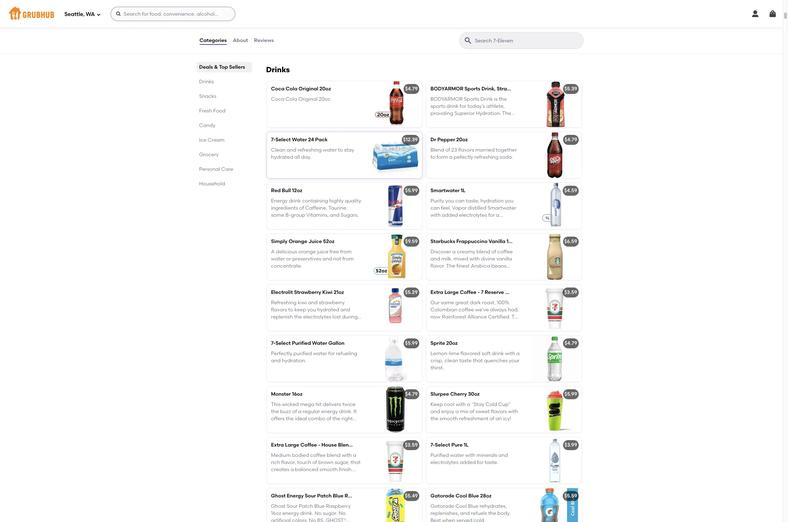 Task type: vqa. For each thing, say whether or not it's contained in the screenshot.


Task type: locate. For each thing, give the bounding box(es) containing it.
funyuns onion flavored rings 6oz image
[[369, 5, 422, 51]]

28oz
[[546, 86, 558, 92], [481, 494, 492, 500]]

flavors
[[459, 147, 475, 153], [271, 307, 287, 313], [491, 409, 507, 415]]

1 cola from the top
[[286, 86, 298, 92]]

you right keep
[[308, 307, 316, 313]]

cool up gatorade cool blue rehydrates, replenishes, and refuels the body. best when served cold.
[[456, 494, 468, 500]]

of inside "energy drink containing highly quality ingredients of caffeine, taurine, some b-group vitamins, and sugars."
[[300, 205, 304, 211]]

$9.59
[[406, 239, 418, 245]]

flavor.
[[431, 263, 446, 269]]

gatorade inside gatorade cool blue rehydrates, replenishes, and refuels the body. best when served cold.
[[431, 504, 455, 510]]

onion
[[299, 20, 314, 26]]

electrolytes down the distilled at the right
[[460, 212, 488, 219]]

distilled
[[468, 205, 487, 211]]

you right hydration
[[505, 198, 514, 204]]

strawberry up "kiwi"
[[294, 290, 322, 296]]

and inside purity you can taste; hydration you can feel. vapor distilled smartwater with added electrolytes for a distinctive pure and crisp taste.
[[469, 220, 479, 226]]

7- for 7-select purified water gallon
[[271, 341, 276, 347]]

energy inside "energy drink containing highly quality ingredients of caffeine, taurine, some b-group vitamins, and sugars."
[[271, 198, 288, 204]]

electrolit strawberry kiwi 21oz image
[[369, 285, 422, 332]]

ingredients
[[271, 205, 298, 211]]

16oz
[[292, 392, 303, 398], [371, 494, 382, 500]]

drinks down zesty at the left top of page
[[266, 65, 290, 74]]

flavors inside blend of 23 flavors married together to form a pefectly refreshing soda.
[[459, 147, 475, 153]]

energy left sour on the left of the page
[[287, 494, 304, 500]]

from
[[341, 249, 352, 255], [343, 256, 354, 262]]

personal
[[199, 166, 220, 172]]

0 vertical spatial cool
[[456, 494, 468, 500]]

mixed
[[454, 256, 469, 262]]

1 horizontal spatial 24oz
[[534, 290, 546, 296]]

1 horizontal spatial coffee
[[460, 290, 477, 296]]

0 vertical spatial drink
[[289, 198, 301, 204]]

keep cool with a "stay cold cup" and enjoy a mix of sweet flavors with the smooth refreshment of an icy!
[[431, 402, 519, 422]]

different
[[302, 27, 323, 33]]

a
[[271, 27, 275, 33], [308, 34, 312, 40], [450, 154, 453, 160], [497, 212, 500, 219], [453, 249, 456, 255], [448, 271, 451, 277], [517, 351, 520, 357], [467, 402, 471, 408], [456, 409, 459, 415]]

0 horizontal spatial blend
[[338, 443, 352, 449]]

for down minerals
[[477, 460, 484, 466]]

flavors up an
[[491, 409, 507, 415]]

purified up purified
[[292, 341, 311, 347]]

added inside purified water with minerals and electrolytes added for taste.
[[460, 460, 476, 466]]

flavors up replenish
[[271, 307, 287, 313]]

soft
[[482, 351, 491, 357]]

select up perfectly
[[276, 341, 291, 347]]

drink up the quenches
[[492, 351, 504, 357]]

water inside the clean and refreshing water to stay hydrated all day.
[[323, 147, 337, 153]]

1 vertical spatial cola
[[286, 96, 297, 102]]

enjoy
[[442, 409, 455, 415]]

sprite
[[431, 341, 446, 347]]

energy up ingredients
[[271, 198, 288, 204]]

grocery tab
[[199, 151, 249, 159]]

you up feel.
[[446, 198, 455, 204]]

1 vertical spatial crisp
[[480, 220, 492, 226]]

a up mixed
[[453, 249, 456, 255]]

1 original from the top
[[299, 86, 319, 92]]

taste. down minerals
[[485, 460, 499, 466]]

water down 7-select purified water gallon
[[313, 351, 327, 357]]

with up distinctive on the right top of page
[[431, 212, 441, 219]]

28oz right banana
[[546, 86, 558, 92]]

0 vertical spatial coca
[[271, 86, 285, 92]]

1 vertical spatial select
[[276, 341, 291, 347]]

added down pure
[[460, 460, 476, 466]]

strawberry
[[497, 86, 524, 92], [294, 290, 322, 296]]

1 horizontal spatial hydrated
[[318, 307, 340, 313]]

1l
[[461, 188, 466, 194], [464, 443, 469, 449]]

2 coca from the top
[[271, 96, 285, 102]]

a up your
[[517, 351, 520, 357]]

gatorade for gatorade cool blue rehydrates, replenishes, and refuels the body. best when served cold.
[[431, 504, 455, 510]]

0 horizontal spatial flavors
[[271, 307, 287, 313]]

extra for extra large coffee - house blend 24oz
[[271, 443, 284, 449]]

undeniably
[[474, 271, 501, 277]]

blue up refuels
[[469, 504, 479, 510]]

smartwater 1l image
[[529, 183, 582, 230]]

with left minerals
[[466, 453, 476, 459]]

with up arabica
[[470, 256, 480, 262]]

0 vertical spatial for
[[489, 212, 495, 219]]

1 vertical spatial smartwater
[[488, 205, 517, 211]]

$4.79 for lemon-lime flavored soft drink with a crisp, clean taste that quenches your thirst.
[[565, 341, 578, 347]]

extra large coffee - 7 reserve colombian 24oz image
[[529, 285, 582, 332]]

orange
[[299, 249, 316, 255]]

svg image
[[752, 10, 760, 18], [769, 10, 778, 18]]

0 horizontal spatial refreshing
[[298, 147, 322, 153]]

-
[[478, 290, 480, 296], [319, 443, 321, 449]]

you
[[446, 198, 455, 204], [505, 198, 514, 204], [308, 307, 316, 313]]

1 horizontal spatial svg image
[[769, 10, 778, 18]]

finest
[[457, 263, 470, 269]]

soda.
[[500, 154, 514, 160]]

flavors inside refreshing kiwi and strawberry flavors to keep you hydrated and replenish the electrolytes lost during exercise.
[[271, 307, 287, 313]]

added
[[442, 212, 458, 219], [460, 460, 476, 466]]

of left an
[[490, 416, 495, 422]]

can down the purity
[[431, 205, 440, 211]]

for down hydration
[[489, 212, 495, 219]]

1 vertical spatial hydrated
[[318, 307, 340, 313]]

electrolytes inside purity you can taste; hydration you can feel. vapor distilled smartwater with added electrolytes for a distinctive pure and crisp taste.
[[460, 212, 488, 219]]

1 vertical spatial coca
[[271, 96, 285, 102]]

smartwater inside purity you can taste; hydration you can feel. vapor distilled smartwater with added electrolytes for a distinctive pure and crisp taste.
[[488, 205, 517, 211]]

slurpee cherry 30oz
[[431, 392, 480, 398]]

blend
[[431, 147, 445, 153], [338, 443, 352, 449]]

$4.59
[[565, 188, 578, 194]]

of up group
[[300, 205, 304, 211]]

$3.59 for extra large coffee - 7 reserve colombian 24oz
[[565, 290, 578, 296]]

1 vertical spatial drink
[[492, 351, 504, 357]]

food
[[213, 108, 226, 114]]

for
[[489, 212, 495, 219], [329, 351, 335, 357], [477, 460, 484, 466]]

a
[[271, 249, 275, 255]]

1 vertical spatial can
[[431, 205, 440, 211]]

from up not
[[341, 249, 352, 255]]

2 svg image from the left
[[769, 10, 778, 18]]

blue right patch
[[333, 494, 344, 500]]

electrolytes inside purified water with minerals and electrolytes added for taste.
[[431, 460, 459, 466]]

$5.99
[[406, 188, 418, 194], [406, 341, 418, 347], [565, 392, 578, 398]]

rings
[[337, 20, 350, 26]]

top
[[219, 64, 228, 70]]

$5.49
[[405, 494, 418, 500]]

of up the divine
[[492, 249, 497, 255]]

reviews button
[[254, 28, 274, 53]]

water down pack
[[323, 147, 337, 153]]

water down "a" at the left of page
[[271, 256, 285, 262]]

7- for 7-select pure 1l
[[431, 443, 435, 449]]

1 vertical spatial gatorade
[[431, 504, 455, 510]]

0 horizontal spatial purified
[[292, 341, 311, 347]]

2 vertical spatial the
[[489, 511, 497, 517]]

1 cool from the top
[[456, 494, 468, 500]]

main navigation navigation
[[0, 0, 784, 28]]

highly
[[330, 198, 344, 204]]

about
[[233, 37, 248, 43]]

0 horizontal spatial the
[[294, 314, 302, 320]]

1 horizontal spatial for
[[477, 460, 484, 466]]

electrolytes down 7-select pure 1l
[[431, 460, 459, 466]]

1 vertical spatial energy
[[287, 494, 304, 500]]

1 vertical spatial water
[[312, 341, 327, 347]]

24oz right colombian
[[534, 290, 546, 296]]

and up all
[[287, 147, 297, 153]]

reserve
[[485, 290, 505, 296]]

1 vertical spatial -
[[319, 443, 321, 449]]

gatorade
[[431, 494, 455, 500], [431, 504, 455, 510]]

2 vertical spatial electrolytes
[[431, 460, 459, 466]]

purity
[[431, 198, 445, 204]]

24oz
[[534, 290, 546, 296], [354, 443, 365, 449]]

cold
[[486, 402, 498, 408]]

blue up gatorade cool blue rehydrates, replenishes, and refuels the body. best when served cold.
[[469, 494, 479, 500]]

0 vertical spatial cola
[[286, 86, 298, 92]]

and down that's
[[344, 34, 354, 40]]

a down different
[[308, 34, 312, 40]]

bodyarmor sports drink, strawberry banana 28oz image
[[529, 81, 582, 128]]

blend up form
[[431, 147, 445, 153]]

wa
[[86, 11, 95, 17]]

to left keep
[[289, 307, 294, 313]]

blue for gatorade cool blue rehydrates, replenishes, and refuels the body. best when served cold.
[[469, 504, 479, 510]]

0 horizontal spatial 16oz
[[292, 392, 303, 398]]

and right minerals
[[499, 453, 509, 459]]

coffee for 7
[[460, 290, 477, 296]]

that
[[473, 358, 483, 364]]

added down feel.
[[442, 212, 458, 219]]

1 horizontal spatial purified
[[431, 453, 449, 459]]

water inside perfectly purified water for refueling and hydration.
[[313, 351, 327, 357]]

to left form
[[431, 154, 436, 160]]

sweet
[[476, 409, 490, 415]]

not
[[334, 256, 342, 262]]

1 gatorade from the top
[[431, 494, 455, 500]]

blue inside gatorade cool blue rehydrates, replenishes, and refuels the body. best when served cold.
[[469, 504, 479, 510]]

quality
[[345, 198, 362, 204]]

purified down 7-select pure 1l
[[431, 453, 449, 459]]

7-select water 24 pack
[[271, 137, 328, 143]]

1 horizontal spatial drinks
[[266, 65, 290, 74]]

to inside the clean and refreshing water to stay hydrated all day.
[[338, 147, 343, 153]]

1 vertical spatial strawberry
[[294, 290, 322, 296]]

hydration
[[481, 198, 504, 204]]

1l up vapor
[[461, 188, 466, 194]]

0 horizontal spatial for
[[329, 351, 335, 357]]

1 vertical spatial cool
[[456, 504, 467, 510]]

refreshing up day.
[[298, 147, 322, 153]]

strawberry right drink,
[[497, 86, 524, 92]]

slurpee cherry 30oz image
[[529, 387, 582, 433]]

blend right 'house'
[[338, 443, 352, 449]]

0 horizontal spatial $3.59
[[405, 443, 418, 449]]

0 horizontal spatial hydrated
[[271, 154, 293, 160]]

0 vertical spatial flavors
[[459, 147, 475, 153]]

water down pure
[[451, 453, 465, 459]]

2 vertical spatial 7-
[[431, 443, 435, 449]]

seattle, wa
[[64, 11, 95, 17]]

0 vertical spatial hydrated
[[271, 154, 293, 160]]

distinctive
[[431, 220, 456, 226]]

deals & top sellers tab
[[199, 63, 249, 71]]

cold.
[[474, 518, 486, 523]]

purity you can taste; hydration you can feel. vapor distilled smartwater with added electrolytes for a distinctive pure and crisp taste.
[[431, 198, 517, 226]]

and inside funyuns® onion flavored rings are a deliciously different snack that's fun to eat, with a crisp texture and zesty onion flavor
[[344, 34, 354, 40]]

1 horizontal spatial smartwater
[[488, 205, 517, 211]]

0 vertical spatial added
[[442, 212, 458, 219]]

select left pure
[[435, 443, 451, 449]]

with up icy!
[[509, 409, 519, 415]]

2 horizontal spatial for
[[489, 212, 495, 219]]

cool inside gatorade cool blue rehydrates, replenishes, and refuels the body. best when served cold.
[[456, 504, 467, 510]]

coffee left "7"
[[460, 290, 477, 296]]

svg image
[[116, 11, 121, 17], [96, 12, 101, 17]]

0 horizontal spatial you
[[308, 307, 316, 313]]

0 vertical spatial $3.59
[[565, 290, 578, 296]]

discover
[[431, 249, 452, 255]]

the inside refreshing kiwi and strawberry flavors to keep you hydrated and replenish the electrolytes lost during exercise.
[[294, 314, 302, 320]]

household tab
[[199, 180, 249, 188]]

with up flavor
[[297, 34, 307, 40]]

keep
[[295, 307, 306, 313]]

cherry
[[451, 392, 467, 398]]

0 vertical spatial coffee
[[460, 290, 477, 296]]

thirst.
[[431, 365, 444, 371]]

and right pure at the right top of page
[[469, 220, 479, 226]]

refreshing
[[298, 147, 322, 153], [475, 154, 499, 160]]

1 vertical spatial 28oz
[[481, 494, 492, 500]]

0 vertical spatial energy
[[271, 198, 288, 204]]

the left smooth at the bottom of page
[[431, 416, 439, 422]]

to right fun
[[280, 34, 285, 40]]

1 vertical spatial refreshing
[[475, 154, 499, 160]]

1 vertical spatial flavors
[[271, 307, 287, 313]]

and up served
[[461, 511, 470, 517]]

to inside funyuns® onion flavored rings are a deliciously different snack that's fun to eat, with a crisp texture and zesty onion flavor
[[280, 34, 285, 40]]

a delicious orange juice free from water or preservtives and not from concentrate.
[[271, 249, 354, 269]]

1 vertical spatial for
[[329, 351, 335, 357]]

0 horizontal spatial strawberry
[[294, 290, 322, 296]]

starbucks
[[431, 239, 456, 245]]

2 horizontal spatial the
[[489, 511, 497, 517]]

monster 16oz
[[271, 392, 303, 398]]

perfectly purified water for refueling and hydration.
[[271, 351, 358, 364]]

0 vertical spatial -
[[478, 290, 480, 296]]

water left 24
[[292, 137, 307, 143]]

1 horizontal spatial refreshing
[[475, 154, 499, 160]]

0 horizontal spatial 24oz
[[354, 443, 365, 449]]

seattle,
[[64, 11, 85, 17]]

energy drink containing highly quality ingredients of caffeine, taurine, some b-group vitamins, and sugars.
[[271, 198, 362, 219]]

and inside the clean and refreshing water to stay hydrated all day.
[[287, 147, 297, 153]]

2 horizontal spatial flavors
[[491, 409, 507, 415]]

hydrated down clean
[[271, 154, 293, 160]]

1 horizontal spatial electrolytes
[[431, 460, 459, 466]]

purified
[[294, 351, 312, 357]]

coffee left 'house'
[[301, 443, 317, 449]]

water inside purified water with minerals and electrolytes added for taste.
[[451, 453, 465, 459]]

with inside funyuns® onion flavored rings are a deliciously different snack that's fun to eat, with a crisp texture and zesty onion flavor
[[297, 34, 307, 40]]

are
[[352, 20, 360, 26]]

a down hydration
[[497, 212, 500, 219]]

1 horizontal spatial $3.59
[[565, 290, 578, 296]]

24oz right 'house'
[[354, 443, 365, 449]]

day.
[[301, 154, 312, 160]]

drinks inside tab
[[199, 79, 214, 85]]

- left 'house'
[[319, 443, 321, 449]]

0 horizontal spatial smartwater
[[431, 188, 460, 194]]

ice cream tab
[[199, 136, 249, 144]]

1 horizontal spatial can
[[456, 198, 465, 204]]

$5.29
[[405, 290, 418, 296]]

2 gatorade from the top
[[431, 504, 455, 510]]

pepper
[[438, 137, 456, 143]]

to inside refreshing kiwi and strawberry flavors to keep you hydrated and replenish the electrolytes lost during exercise.
[[289, 307, 294, 313]]

crisp down different
[[313, 34, 325, 40]]

refreshing inside blend of 23 flavors married together to form a pefectly refreshing soda.
[[475, 154, 499, 160]]

and inside a delicious orange juice free from water or preservtives and not from concentrate.
[[323, 256, 332, 262]]

0 vertical spatial original
[[299, 86, 319, 92]]

0 horizontal spatial added
[[442, 212, 458, 219]]

0 vertical spatial crisp
[[313, 34, 325, 40]]

crisp down the distilled at the right
[[480, 220, 492, 226]]

0 horizontal spatial -
[[319, 443, 321, 449]]

to left stay
[[338, 147, 343, 153]]

electrolytes down keep
[[304, 314, 332, 320]]

and inside perfectly purified water for refueling and hydration.
[[271, 358, 281, 364]]

1 vertical spatial large
[[285, 443, 300, 449]]

fresh food tab
[[199, 107, 249, 115]]

hydrated down strawberry
[[318, 307, 340, 313]]

hydrated inside refreshing kiwi and strawberry flavors to keep you hydrated and replenish the electrolytes lost during exercise.
[[318, 307, 340, 313]]

1 vertical spatial original
[[299, 96, 318, 102]]

from right not
[[343, 256, 354, 262]]

0 vertical spatial purified
[[292, 341, 311, 347]]

refreshing kiwi and strawberry flavors to keep you hydrated and replenish the electrolytes lost during exercise.
[[271, 300, 358, 328]]

0 vertical spatial blend
[[431, 147, 445, 153]]

with
[[297, 34, 307, 40], [431, 212, 441, 219], [470, 256, 480, 262], [506, 351, 516, 357], [456, 402, 466, 408], [509, 409, 519, 415], [466, 453, 476, 459]]

gatorade for gatorade cool blue 28oz
[[431, 494, 455, 500]]

to
[[280, 34, 285, 40], [338, 147, 343, 153], [431, 154, 436, 160], [289, 307, 294, 313]]

crisp inside funyuns® onion flavored rings are a deliciously different snack that's fun to eat, with a crisp texture and zesty onion flavor
[[313, 34, 325, 40]]

1 vertical spatial $5.99
[[406, 341, 418, 347]]

coca
[[271, 86, 285, 92], [271, 96, 285, 102]]

0 vertical spatial $5.99
[[406, 188, 418, 194]]

water up perfectly purified water for refueling and hydration.
[[312, 341, 327, 347]]

drinks down deals on the left of page
[[199, 79, 214, 85]]

7-select purified water gallon image
[[369, 336, 422, 382]]

7-select purified water gallon
[[271, 341, 345, 347]]

can up vapor
[[456, 198, 465, 204]]

drink inside "energy drink containing highly quality ingredients of caffeine, taurine, some b-group vitamins, and sugars."
[[289, 198, 301, 204]]

taste. up vanilla
[[493, 220, 506, 226]]

reviews
[[254, 37, 274, 43]]

1 horizontal spatial 28oz
[[546, 86, 558, 92]]

0 horizontal spatial drink
[[289, 198, 301, 204]]

1 vertical spatial extra
[[271, 443, 284, 449]]

0 vertical spatial the
[[294, 314, 302, 320]]

2 cool from the top
[[456, 504, 467, 510]]

with up your
[[506, 351, 516, 357]]

vanilla
[[497, 256, 513, 262]]

1 horizontal spatial -
[[478, 290, 480, 296]]

0 vertical spatial water
[[292, 137, 307, 143]]

smartwater down hydration
[[488, 205, 517, 211]]

$5.39
[[565, 86, 578, 92]]

1 horizontal spatial extra
[[431, 290, 444, 296]]

28oz up rehydrates,
[[481, 494, 492, 500]]

pack
[[316, 137, 328, 143]]

juice
[[309, 239, 322, 245]]

for down "gallon"
[[329, 351, 335, 357]]

2 horizontal spatial electrolytes
[[460, 212, 488, 219]]

group
[[291, 212, 306, 219]]

stay
[[345, 147, 355, 153]]

keep
[[431, 402, 443, 408]]

kiwi
[[298, 300, 307, 306]]

a down "23"
[[450, 154, 453, 160]]

16oz right raspberry
[[371, 494, 382, 500]]

of left "23"
[[446, 147, 451, 153]]

1 horizontal spatial blend
[[431, 147, 445, 153]]

and down perfectly
[[271, 358, 281, 364]]

taste. inside purity you can taste; hydration you can feel. vapor distilled smartwater with added electrolytes for a distinctive pure and crisp taste.
[[493, 220, 506, 226]]

for inside purified water with minerals and electrolytes added for taste.
[[477, 460, 484, 466]]

1 vertical spatial the
[[431, 416, 439, 422]]

crisp,
[[431, 358, 444, 364]]

1 vertical spatial blend
[[338, 443, 352, 449]]

7- up clean
[[271, 137, 276, 143]]

0 vertical spatial 7-
[[271, 137, 276, 143]]

cool down gatorade cool blue 28oz
[[456, 504, 467, 510]]

refreshing down married
[[475, 154, 499, 160]]

0 horizontal spatial coffee
[[301, 443, 317, 449]]

a inside lemon-lime flavored soft drink with a crisp, clean taste that quenches your thirst.
[[517, 351, 520, 357]]

extra large coffee - house blend 24oz image
[[369, 438, 422, 484]]

drink,
[[482, 86, 496, 92]]

0 vertical spatial extra
[[431, 290, 444, 296]]

onion
[[285, 42, 298, 48]]

7- left pure
[[431, 443, 435, 449]]

1l right pure
[[464, 443, 469, 449]]

and down the taurine,
[[330, 212, 340, 219]]

- left "7"
[[478, 290, 480, 296]]

b-
[[286, 212, 291, 219]]

drink down 12oz
[[289, 198, 301, 204]]

1 vertical spatial drinks
[[199, 79, 214, 85]]

1 vertical spatial purified
[[431, 453, 449, 459]]

2 cola from the top
[[286, 96, 297, 102]]

select up clean
[[276, 137, 291, 143]]



Task type: describe. For each thing, give the bounding box(es) containing it.
large for extra large coffee - 7 reserve colombian 24oz
[[445, 290, 459, 296]]

and inside the keep cool with a "stay cold cup" and enjoy a mix of sweet flavors with the smooth refreshment of an icy!
[[431, 409, 441, 415]]

52oz
[[323, 239, 335, 245]]

ghost energy sour patch blue raspberry 16oz
[[271, 494, 382, 500]]

clean
[[445, 358, 459, 364]]

with inside discover a creamy blend of coffee and milk, mixed with divine vanilla flavor. the finest arabica beans create a rich and undeniably luscious beverage.
[[470, 256, 480, 262]]

with inside purified water with minerals and electrolytes added for taste.
[[466, 453, 476, 459]]

0 horizontal spatial svg image
[[96, 12, 101, 17]]

$3.59 for extra large coffee - house blend 24oz
[[405, 443, 418, 449]]

funyuns® onion flavored rings are a deliciously different snack that's fun to eat, with a crisp texture and zesty onion flavor
[[271, 20, 360, 48]]

select for purified
[[276, 341, 291, 347]]

$5.99 for sprite
[[406, 341, 418, 347]]

flavored
[[461, 351, 481, 357]]

refreshing inside the clean and refreshing water to stay hydrated all day.
[[298, 147, 322, 153]]

exercise.
[[271, 322, 292, 328]]

for inside perfectly purified water for refueling and hydration.
[[329, 351, 335, 357]]

deliciously
[[276, 27, 301, 33]]

cool for 28oz
[[456, 494, 468, 500]]

red bull 12oz
[[271, 188, 303, 194]]

sellers
[[229, 64, 245, 70]]

frappuccino
[[457, 239, 488, 245]]

added inside purity you can taste; hydration you can feel. vapor distilled smartwater with added electrolytes for a distinctive pure and crisp taste.
[[442, 212, 458, 219]]

monster 16oz image
[[369, 387, 422, 433]]

replenish
[[271, 314, 293, 320]]

$4.79 for coca cola original 20oz
[[406, 86, 418, 92]]

categories button
[[199, 28, 227, 53]]

to inside blend of 23 flavors married together to form a pefectly refreshing soda.
[[431, 154, 436, 160]]

pure
[[452, 443, 463, 449]]

0 vertical spatial 24oz
[[534, 290, 546, 296]]

arabica
[[471, 263, 491, 269]]

a inside purity you can taste; hydration you can feel. vapor distilled smartwater with added electrolytes for a distinctive pure and crisp taste.
[[497, 212, 500, 219]]

1 vertical spatial 24oz
[[354, 443, 365, 449]]

drinks tab
[[199, 78, 249, 86]]

concentrate.
[[271, 263, 303, 269]]

married
[[476, 147, 495, 153]]

with inside lemon-lime flavored soft drink with a crisp, clean taste that quenches your thirst.
[[506, 351, 516, 357]]

a inside blend of 23 flavors married together to form a pefectly refreshing soda.
[[450, 154, 453, 160]]

7-select pure 1l image
[[529, 438, 582, 484]]

and up during on the bottom of the page
[[341, 307, 350, 313]]

drink inside lemon-lime flavored soft drink with a crisp, clean taste that quenches your thirst.
[[492, 351, 504, 357]]

vapor
[[453, 205, 467, 211]]

7- for 7-select water 24 pack
[[271, 137, 276, 143]]

delicious
[[276, 249, 297, 255]]

with inside purity you can taste; hydration you can feel. vapor distilled smartwater with added electrolytes for a distinctive pure and crisp taste.
[[431, 212, 441, 219]]

of up refreshment
[[470, 409, 475, 415]]

23
[[452, 147, 458, 153]]

cool
[[445, 402, 455, 408]]

0 vertical spatial 16oz
[[292, 392, 303, 398]]

of inside discover a creamy blend of coffee and milk, mixed with divine vanilla flavor. the finest arabica beans create a rich and undeniably luscious beverage.
[[492, 249, 497, 255]]

starbucks frappuccino vanilla 13.7oz image
[[529, 234, 582, 281]]

quenches
[[485, 358, 508, 364]]

30oz
[[469, 392, 480, 398]]

water inside a delicious orange juice free from water or preservtives and not from concentrate.
[[271, 256, 285, 262]]

coca cola original 20oz image
[[369, 81, 422, 128]]

an
[[496, 416, 502, 422]]

$5.99 for smartwater
[[406, 188, 418, 194]]

1 horizontal spatial svg image
[[116, 11, 121, 17]]

feel.
[[441, 205, 452, 211]]

and down finest
[[463, 271, 472, 277]]

select for pure
[[435, 443, 451, 449]]

ghost energy sour patch blue raspberry 16oz image
[[369, 489, 422, 523]]

coffee for house
[[301, 443, 317, 449]]

smooth
[[440, 416, 458, 422]]

taste. inside purified water with minerals and electrolytes added for taste.
[[485, 460, 499, 466]]

sprite 20oz image
[[529, 336, 582, 382]]

1 horizontal spatial strawberry
[[497, 86, 524, 92]]

cream
[[208, 137, 225, 143]]

blend inside blend of 23 flavors married together to form a pefectly refreshing soda.
[[431, 147, 445, 153]]

a left the mix
[[456, 409, 459, 415]]

pure
[[457, 220, 468, 226]]

1 horizontal spatial you
[[446, 198, 455, 204]]

the inside gatorade cool blue rehydrates, replenishes, and refuels the body. best when served cold.
[[489, 511, 497, 517]]

0 vertical spatial smartwater
[[431, 188, 460, 194]]

all
[[295, 154, 300, 160]]

$4.79 for blend of 23 flavors married together to form a pefectly refreshing soda.
[[565, 137, 578, 143]]

smartwater 1l
[[431, 188, 466, 194]]

clean and refreshing water to stay hydrated all day.
[[271, 147, 355, 160]]

2 coca cola original 20oz from the top
[[271, 96, 330, 102]]

2 horizontal spatial you
[[505, 198, 514, 204]]

&
[[214, 64, 218, 70]]

and inside "energy drink containing highly quality ingredients of caffeine, taurine, some b-group vitamins, and sugars."
[[330, 212, 340, 219]]

Search 7-Eleven search field
[[475, 37, 582, 44]]

when
[[443, 518, 456, 523]]

1 horizontal spatial water
[[312, 341, 327, 347]]

flavors inside the keep cool with a "stay cold cup" and enjoy a mix of sweet flavors with the smooth refreshment of an icy!
[[491, 409, 507, 415]]

zesty
[[271, 42, 283, 48]]

gatorade cool blue 28oz image
[[529, 489, 582, 523]]

divine
[[481, 256, 496, 262]]

large for extra large coffee - house blend 24oz
[[285, 443, 300, 449]]

1 svg image from the left
[[752, 10, 760, 18]]

that's
[[339, 27, 353, 33]]

lemon-lime flavored soft drink with a crisp, clean taste that quenches your thirst.
[[431, 351, 520, 371]]

2 vertical spatial $5.99
[[565, 392, 578, 398]]

personal care tab
[[199, 166, 249, 173]]

beans
[[492, 263, 507, 269]]

form
[[437, 154, 448, 160]]

hydrated inside the clean and refreshing water to stay hydrated all day.
[[271, 154, 293, 160]]

refuels
[[472, 511, 488, 517]]

extra large coffee - house blend 24oz
[[271, 443, 365, 449]]

personal care
[[199, 166, 234, 172]]

simply orange juice 52oz
[[271, 239, 335, 245]]

0 horizontal spatial 28oz
[[481, 494, 492, 500]]

"stay
[[472, 402, 485, 408]]

icy!
[[504, 416, 512, 422]]

refreshment
[[460, 416, 489, 422]]

magnifying glass icon image
[[464, 36, 473, 45]]

Search for food, convenience, alcohol... search field
[[111, 7, 235, 21]]

flavor
[[299, 42, 313, 48]]

milk,
[[442, 256, 453, 262]]

together
[[496, 147, 517, 153]]

and inside purified water with minerals and electrolytes added for taste.
[[499, 453, 509, 459]]

1 vertical spatial 16oz
[[371, 494, 382, 500]]

the inside the keep cool with a "stay cold cup" and enjoy a mix of sweet flavors with the smooth refreshment of an icy!
[[431, 416, 439, 422]]

- for house
[[319, 443, 321, 449]]

electrolytes inside refreshing kiwi and strawberry flavors to keep you hydrated and replenish the electrolytes lost during exercise.
[[304, 314, 332, 320]]

simply orange juice 52oz image
[[369, 234, 422, 281]]

0 vertical spatial 1l
[[461, 188, 466, 194]]

1 coca cola original 20oz from the top
[[271, 86, 331, 92]]

taurine,
[[329, 205, 348, 211]]

a left "rich"
[[448, 271, 451, 277]]

crisp inside purity you can taste; hydration you can feel. vapor distilled smartwater with added electrolytes for a distinctive pure and crisp taste.
[[480, 220, 492, 226]]

sugars.
[[341, 212, 359, 219]]

lemon-
[[431, 351, 450, 357]]

1 coca from the top
[[271, 86, 285, 92]]

and up flavor.
[[431, 256, 441, 262]]

blue for gatorade cool blue 28oz
[[469, 494, 479, 500]]

lost
[[333, 314, 341, 320]]

banana
[[526, 86, 545, 92]]

- for 7
[[478, 290, 480, 296]]

purified inside purified water with minerals and electrolytes added for taste.
[[431, 453, 449, 459]]

a up the mix
[[467, 402, 471, 408]]

0 vertical spatial drinks
[[266, 65, 290, 74]]

extra for extra large coffee - 7 reserve colombian 24oz
[[431, 290, 444, 296]]

snacks tab
[[199, 93, 249, 100]]

0 horizontal spatial can
[[431, 205, 440, 211]]

0 vertical spatial 28oz
[[546, 86, 558, 92]]

refueling
[[336, 351, 358, 357]]

grocery
[[199, 152, 219, 158]]

texture
[[326, 34, 343, 40]]

1 vertical spatial from
[[343, 256, 354, 262]]

2 original from the top
[[299, 96, 318, 102]]

and right "kiwi"
[[308, 300, 318, 306]]

gatorade cool blue rehydrates, replenishes, and refuels the body. best when served cold.
[[431, 504, 511, 523]]

preservtives
[[293, 256, 322, 262]]

you inside refreshing kiwi and strawberry flavors to keep you hydrated and replenish the electrolytes lost during exercise.
[[308, 307, 316, 313]]

rich
[[453, 271, 462, 277]]

$3.99
[[565, 443, 578, 449]]

bodyarmor sports drink, strawberry banana 28oz
[[431, 86, 558, 92]]

select for water
[[276, 137, 291, 143]]

cool for rehydrates,
[[456, 504, 467, 510]]

and inside gatorade cool blue rehydrates, replenishes, and refuels the body. best when served cold.
[[461, 511, 470, 517]]

patch
[[317, 494, 332, 500]]

gallon
[[329, 341, 345, 347]]

for inside purity you can taste; hydration you can feel. vapor distilled smartwater with added electrolytes for a distinctive pure and crisp taste.
[[489, 212, 495, 219]]

bodyarmor
[[431, 86, 464, 92]]

0 horizontal spatial water
[[292, 137, 307, 143]]

1 vertical spatial 1l
[[464, 443, 469, 449]]

7-select water 24 pack image
[[369, 132, 422, 179]]

of inside blend of 23 flavors married together to form a pefectly refreshing soda.
[[446, 147, 451, 153]]

simply
[[271, 239, 288, 245]]

dr pepper 20oz image
[[529, 132, 582, 179]]

luscious
[[502, 271, 521, 277]]

$5.59
[[565, 494, 578, 500]]

sour
[[305, 494, 316, 500]]

a up fun
[[271, 27, 275, 33]]

during
[[342, 314, 358, 320]]

0 vertical spatial from
[[341, 249, 352, 255]]

blend
[[477, 249, 491, 255]]

with up the mix
[[456, 402, 466, 408]]

red bull 12oz image
[[369, 183, 422, 230]]

candy tab
[[199, 122, 249, 129]]

sprite 20oz
[[431, 341, 458, 347]]

$12.39
[[404, 137, 418, 143]]

coffee
[[498, 249, 513, 255]]



